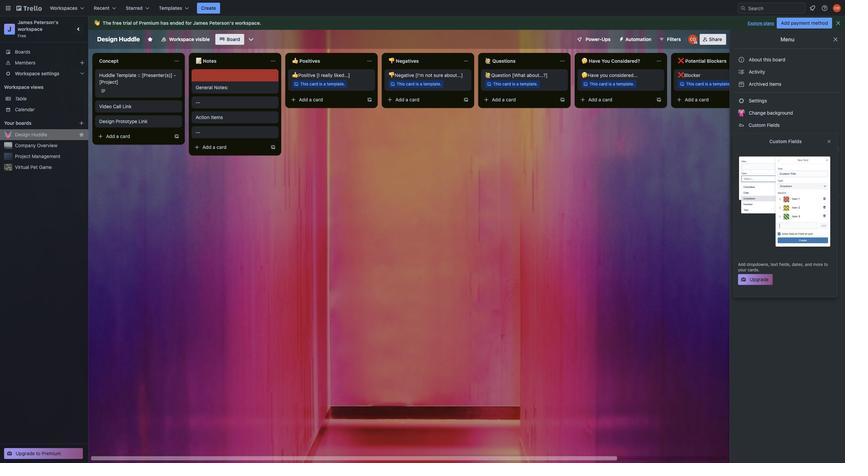 Task type: describe. For each thing, give the bounding box(es) containing it.
fields,
[[780, 262, 791, 267]]

board
[[227, 36, 240, 42]]

-- for 2nd the -- link from the bottom
[[196, 100, 200, 105]]

::
[[138, 72, 140, 78]]

1 vertical spatial automation
[[748, 135, 775, 140]]

📝
[[196, 58, 202, 64]]

make template
[[748, 184, 782, 190]]

[project]
[[99, 79, 118, 85]]

you
[[600, 72, 608, 78]]

🙋question [what about...?] link
[[485, 72, 564, 79]]

copy board
[[748, 214, 775, 220]]

huddle template :: [presenter(s)] - [project] link
[[99, 72, 178, 86]]

video call link link
[[99, 103, 178, 110]]

star or unstar board image
[[147, 37, 153, 42]]

workspace visible
[[169, 36, 210, 42]]

🤔have
[[582, 72, 599, 78]]

negatives
[[396, 58, 419, 64]]

boards
[[15, 49, 30, 55]]

trial
[[123, 20, 132, 26]]

workspace views
[[4, 84, 44, 90]]

activity
[[748, 69, 766, 75]]

add down ❌blocker
[[685, 97, 694, 103]]

filters
[[667, 36, 681, 42]]

👎negative
[[389, 72, 414, 78]]

your boards with 4 items element
[[4, 119, 69, 127]]

create button
[[197, 3, 220, 14]]

this member is an admin of this board. image
[[695, 41, 698, 44]]

really
[[321, 72, 333, 78]]

add a card button down ❌blocker link
[[674, 94, 751, 105]]

dates,
[[792, 262, 804, 267]]

for
[[185, 20, 192, 26]]

automation inside button
[[626, 36, 652, 42]]

a down 🤔have you considered...
[[613, 82, 616, 87]]

add inside add dropdowns, text fields, dates, and more to your cards.
[[739, 262, 746, 267]]

is for [i
[[319, 82, 323, 87]]

power- inside power-ups link
[[749, 147, 765, 153]]

this for 👎negative
[[397, 82, 405, 87]]

board for this
[[773, 57, 786, 63]]

sm image for power-ups
[[739, 147, 745, 153]]

1 -- link from the top
[[196, 99, 275, 106]]

virtual pet game link
[[15, 164, 84, 171]]

dropdowns,
[[747, 262, 770, 267]]

ups inside button
[[602, 36, 611, 42]]

a down 👍positive
[[309, 97, 312, 103]]

james peterson's workspace link
[[18, 19, 60, 32]]

templates button
[[155, 3, 193, 14]]

is for [what
[[512, 82, 516, 87]]

questions
[[493, 58, 516, 64]]

visible
[[196, 36, 210, 42]]

print,
[[749, 238, 761, 244]]

email-to-board
[[748, 226, 783, 232]]

items
[[211, 115, 223, 120]]

👍 positives
[[292, 58, 320, 64]]

.
[[260, 20, 261, 26]]

change background
[[748, 110, 794, 116]]

to inside upgrade to premium link
[[36, 451, 40, 457]]

sm image inside automation button
[[616, 34, 626, 44]]

upgrade image image
[[739, 150, 834, 255]]

add a card button down design prototype link link in the left of the page
[[95, 131, 171, 142]]

about...?]
[[527, 72, 548, 78]]

boards
[[16, 120, 31, 126]]

workspace visible button
[[157, 34, 214, 45]]

custom fields inside custom fields button
[[749, 122, 780, 128]]

1 vertical spatial christina overa (christinaovera) image
[[689, 35, 698, 44]]

upgrade for leftmost upgrade button
[[750, 277, 769, 283]]

1 vertical spatial board
[[762, 214, 775, 220]]

add inside button
[[782, 20, 790, 26]]

explore plans button
[[748, 19, 775, 28]]

❌blocker link
[[678, 72, 757, 79]]

power- inside power-ups button
[[586, 36, 602, 42]]

add a card for positives
[[299, 97, 323, 103]]

explore plans
[[748, 21, 775, 26]]

👍positive [i really liked...]
[[292, 72, 350, 78]]

text
[[771, 262, 779, 267]]

add for 📝 notes
[[203, 144, 212, 150]]

a down design prototype link
[[116, 134, 119, 139]]

starred
[[126, 5, 143, 11]]

video
[[99, 104, 112, 109]]

views
[[31, 84, 44, 90]]

2 -- link from the top
[[196, 129, 275, 136]]

0 horizontal spatial huddle
[[31, 132, 47, 138]]

stickers link
[[735, 169, 842, 180]]

👎 negatives
[[389, 58, 419, 64]]

templates
[[159, 5, 182, 11]]

add payment method
[[782, 20, 829, 26]]

christina overa (christinaovera) image inside primary element
[[833, 4, 842, 12]]

add dropdowns, text fields, dates, and more to your cards.
[[739, 262, 829, 273]]

design for 'design huddle' link
[[15, 132, 30, 138]]

add a card button for questions
[[481, 94, 557, 105]]

0 horizontal spatial upgrade button
[[739, 275, 773, 285]]

add a card button for have
[[578, 94, 654, 105]]

about this board
[[749, 57, 786, 63]]

call
[[113, 104, 121, 109]]

primary element
[[0, 0, 846, 16]]

share
[[710, 36, 723, 42]]

change background link
[[735, 108, 842, 119]]

prototype
[[116, 119, 137, 124]]

general notes: link
[[196, 84, 275, 91]]

🤔 Have You Considered? text field
[[578, 56, 653, 67]]

❌ Potential Blockers text field
[[674, 56, 749, 67]]

design inside board name text box
[[97, 36, 117, 43]]

pet
[[30, 165, 38, 170]]

🙋 Questions text field
[[481, 56, 556, 67]]

1 horizontal spatial workspace
[[235, 20, 260, 26]]

virtual
[[15, 165, 29, 170]]

this card is a template. for [i
[[300, 82, 345, 87]]

🤔have you considered... link
[[582, 72, 661, 79]]

design prototype link
[[99, 119, 148, 124]]

add a card button for negatives
[[385, 94, 461, 105]]

back to home image
[[16, 3, 42, 14]]

action items link
[[196, 114, 275, 121]]

upgrade to premium link
[[4, 449, 83, 460]]

starred button
[[122, 3, 154, 14]]

calendar link
[[15, 106, 84, 113]]

1 vertical spatial custom fields
[[770, 139, 802, 144]]

more
[[814, 262, 824, 267]]

5 this from the left
[[687, 82, 695, 87]]

1 horizontal spatial upgrade button
[[783, 183, 810, 191]]

add a card button for notes
[[192, 142, 268, 153]]

this card is a template. for [i'm
[[397, 82, 442, 87]]

settings
[[41, 71, 59, 76]]

workspace for workspace settings
[[15, 71, 40, 76]]

is for you
[[609, 82, 612, 87]]

activity link
[[735, 67, 842, 77]]

overview
[[37, 143, 58, 149]]

peterson's inside james peterson's workspace free
[[34, 19, 58, 25]]

members link
[[0, 57, 88, 68]]

labels
[[748, 159, 764, 165]]

0 notifications image
[[809, 4, 817, 12]]

video call link
[[99, 104, 132, 109]]

your boards
[[4, 120, 31, 126]]

to inside add dropdowns, text fields, dates, and more to your cards.
[[825, 262, 829, 267]]

add for 🤔 have you considered?
[[589, 97, 598, 103]]

add for 👎 negatives
[[396, 97, 405, 103]]

add a card down design prototype link
[[106, 134, 130, 139]]

liked...]
[[334, 72, 350, 78]]

peterson's inside banner
[[209, 20, 234, 26]]

👎
[[389, 58, 395, 64]]

watch
[[748, 202, 765, 207]]

has
[[161, 20, 169, 26]]

j
[[8, 25, 11, 33]]

2 vertical spatial upgrade
[[16, 451, 35, 457]]

link for video call link
[[123, 104, 132, 109]]

board for to-
[[770, 226, 783, 232]]

filters button
[[657, 34, 683, 45]]

customize views image
[[248, 36, 254, 43]]

template. for considered...
[[617, 82, 635, 87]]

free
[[18, 33, 26, 38]]

5 this card is a template. from the left
[[687, 82, 731, 87]]

you
[[602, 58, 610, 64]]

your
[[739, 268, 747, 273]]

[i'm
[[416, 72, 424, 78]]

👍positive [i really liked...] link
[[292, 72, 371, 79]]

workspaces button
[[46, 3, 88, 14]]



Task type: vqa. For each thing, say whether or not it's contained in the screenshot.
for
yes



Task type: locate. For each thing, give the bounding box(es) containing it.
sm image inside stickers link
[[739, 171, 745, 178]]

starred icon image
[[79, 132, 84, 138]]

this card is a template. for [what
[[494, 82, 538, 87]]

workspace inside james peterson's workspace free
[[18, 26, 42, 32]]

the
[[103, 20, 111, 26]]

peterson's down back to home image
[[34, 19, 58, 25]]

0 vertical spatial custom fields
[[749, 122, 780, 128]]

1 horizontal spatial create from template… image
[[560, 97, 566, 103]]

this card is a template. down [i'm
[[397, 82, 442, 87]]

create from template… image for 👎negative [i'm not sure about...]
[[464, 97, 469, 103]]

-- link
[[196, 99, 275, 106], [196, 129, 275, 136]]

this for 🙋question
[[494, 82, 502, 87]]

0 horizontal spatial link
[[123, 104, 132, 109]]

this card is a template. down 👍positive [i really liked...]
[[300, 82, 345, 87]]

0 horizontal spatial james
[[18, 19, 33, 25]]

1 horizontal spatial design huddle
[[97, 36, 140, 43]]

2 vertical spatial create from template… image
[[271, 145, 276, 150]]

0 vertical spatial christina overa (christinaovera) image
[[833, 4, 842, 12]]

payment
[[792, 20, 811, 26]]

of
[[133, 20, 138, 26]]

👍 Positives text field
[[288, 56, 363, 67]]

1 horizontal spatial custom
[[770, 139, 788, 144]]

add board image
[[79, 121, 84, 126]]

0 vertical spatial link
[[123, 104, 132, 109]]

recent
[[94, 5, 110, 11]]

1 vertical spatial and
[[806, 262, 813, 267]]

1 template. from the left
[[327, 82, 345, 87]]

4 this card is a template. from the left
[[590, 82, 635, 87]]

banner
[[88, 16, 846, 30]]

archived
[[749, 81, 769, 87]]

add down design prototype link
[[106, 134, 115, 139]]

a down ❌blocker
[[695, 97, 698, 103]]

0 vertical spatial premium
[[139, 20, 159, 26]]

workspace for workspace views
[[4, 84, 29, 90]]

design up company
[[15, 132, 30, 138]]

christina overa (christinaovera) image
[[833, 4, 842, 12], [689, 35, 698, 44]]

0 horizontal spatial workspace
[[18, 26, 42, 32]]

board up to-
[[762, 214, 775, 220]]

workspace inside popup button
[[15, 71, 40, 76]]

-- link down general notes: link
[[196, 99, 275, 106]]

0 horizontal spatial christina overa (christinaovera) image
[[689, 35, 698, 44]]

plans
[[764, 21, 775, 26]]

sm image inside activity "link"
[[739, 69, 745, 75]]

automation down "change"
[[748, 135, 775, 140]]

0 horizontal spatial create from template… image
[[464, 97, 469, 103]]

3 create from template… image from the left
[[657, 97, 662, 103]]

fields down custom fields button
[[789, 139, 802, 144]]

1 vertical spatial -- link
[[196, 129, 275, 136]]

1 sm image from the top
[[739, 69, 745, 75]]

template. down '🙋question [what about...?]' link on the right of the page
[[520, 82, 538, 87]]

search image
[[741, 5, 746, 11]]

1 this card is a template. from the left
[[300, 82, 345, 87]]

automation up considered? at the top
[[626, 36, 652, 42]]

workspace for workspace visible
[[169, 36, 194, 42]]

1 horizontal spatial link
[[139, 119, 148, 124]]

add
[[782, 20, 790, 26], [299, 97, 308, 103], [396, 97, 405, 103], [492, 97, 501, 103], [589, 97, 598, 103], [685, 97, 694, 103], [106, 134, 115, 139], [203, 144, 212, 150], [739, 262, 746, 267]]

open information menu image
[[822, 5, 829, 12]]

1 vertical spatial upgrade
[[750, 277, 769, 283]]

5 sm image from the top
[[739, 171, 745, 178]]

Concept text field
[[95, 56, 170, 67]]

[what
[[513, 72, 526, 78]]

template. down 👍positive [i really liked...] link
[[327, 82, 345, 87]]

sm image inside automation link
[[739, 134, 745, 141]]

0 vertical spatial power-
[[586, 36, 602, 42]]

sm image for make template
[[739, 183, 745, 190]]

is down 🤔have you considered...
[[609, 82, 612, 87]]

0 vertical spatial create from template… image
[[367, 97, 373, 103]]

0 vertical spatial custom
[[749, 122, 766, 128]]

2 vertical spatial workspace
[[4, 84, 29, 90]]

2 sm image from the top
[[739, 98, 745, 104]]

is down 🙋question [what about...?]
[[512, 82, 516, 87]]

a down 🙋question [what about...?]
[[517, 82, 519, 87]]

link for design prototype link
[[139, 119, 148, 124]]

1 vertical spatial upgrade button
[[739, 275, 773, 285]]

sm image for automation
[[739, 134, 745, 141]]

add a card for have
[[589, 97, 613, 103]]

add for concept
[[106, 134, 115, 139]]

4 sm image from the top
[[739, 159, 745, 166]]

1 horizontal spatial premium
[[139, 20, 159, 26]]

sm image for settings
[[739, 98, 745, 104]]

link down video call link link
[[139, 119, 148, 124]]

-- for 1st the -- link from the bottom
[[196, 130, 200, 135]]

peterson's up board link
[[209, 20, 234, 26]]

template. for really
[[327, 82, 345, 87]]

3 sm image from the top
[[739, 134, 745, 141]]

--
[[196, 100, 200, 105], [196, 130, 200, 135]]

4 template. from the left
[[617, 82, 635, 87]]

add down 🙋question
[[492, 97, 501, 103]]

add a card for notes
[[203, 144, 227, 150]]

fields inside button
[[767, 122, 780, 128]]

2 horizontal spatial create from template… image
[[367, 97, 373, 103]]

create from template… image
[[367, 97, 373, 103], [174, 134, 179, 139], [271, 145, 276, 150]]

a down the 👎negative
[[406, 97, 409, 103]]

sm image inside watch link
[[739, 201, 745, 208]]

0 horizontal spatial to
[[36, 451, 40, 457]]

2 vertical spatial design
[[15, 132, 30, 138]]

create from template… image for 🤔have you considered...
[[657, 97, 662, 103]]

5 template. from the left
[[713, 82, 731, 87]]

boards link
[[0, 47, 88, 57]]

table
[[15, 96, 27, 102]]

add a card down 🙋question
[[492, 97, 516, 103]]

workspace navigation collapse icon image
[[74, 24, 84, 34]]

0 vertical spatial and
[[779, 238, 787, 244]]

project management link
[[15, 153, 84, 160]]

this
[[764, 57, 772, 63]]

export,
[[762, 238, 778, 244]]

add down action items
[[203, 144, 212, 150]]

0 vertical spatial to
[[825, 262, 829, 267]]

wave image
[[94, 20, 100, 26]]

about
[[749, 57, 763, 63]]

1 vertical spatial power-
[[749, 147, 765, 153]]

upgrade button down stickers link
[[783, 183, 810, 191]]

0 horizontal spatial upgrade
[[16, 451, 35, 457]]

a down items
[[213, 144, 215, 150]]

🤔
[[582, 58, 588, 64]]

add a card down the 👎negative
[[396, 97, 420, 103]]

1 horizontal spatial ups
[[765, 147, 774, 153]]

0 vertical spatial workspace
[[169, 36, 194, 42]]

6 sm image from the top
[[739, 183, 745, 190]]

is for [i'm
[[416, 82, 419, 87]]

add a card button down [i'm
[[385, 94, 461, 105]]

add a card for questions
[[492, 97, 516, 103]]

board link
[[215, 34, 244, 45]]

0 horizontal spatial premium
[[42, 451, 61, 457]]

peterson's
[[34, 19, 58, 25], [209, 20, 234, 26]]

huddle inside board name text box
[[119, 36, 140, 43]]

link right call
[[123, 104, 132, 109]]

power-ups up labels
[[748, 147, 775, 153]]

game
[[39, 165, 52, 170]]

🙋question
[[485, 72, 511, 78]]

template. down considered...
[[617, 82, 635, 87]]

board inside 'link'
[[770, 226, 783, 232]]

sm image inside settings link
[[739, 98, 745, 104]]

custom fields down custom fields button
[[770, 139, 802, 144]]

design huddle up "company overview"
[[15, 132, 47, 138]]

0 vertical spatial board
[[773, 57, 786, 63]]

james inside james peterson's workspace free
[[18, 19, 33, 25]]

company
[[15, 143, 36, 149]]

email-
[[749, 226, 763, 232]]

workspace inside button
[[169, 36, 194, 42]]

huddle inside 'huddle template :: [presenter(s)] - [project]'
[[99, 72, 115, 78]]

Search field
[[746, 3, 806, 13]]

workspaces
[[50, 5, 78, 11]]

huddle up "company overview"
[[31, 132, 47, 138]]

0 horizontal spatial custom
[[749, 122, 766, 128]]

0 vertical spatial ups
[[602, 36, 611, 42]]

considered...
[[610, 72, 638, 78]]

fields down change background
[[767, 122, 780, 128]]

is down 👍positive [i really liked...]
[[319, 82, 323, 87]]

0 horizontal spatial automation
[[626, 36, 652, 42]]

sm image inside labels link
[[739, 159, 745, 166]]

1 vertical spatial to
[[36, 451, 40, 457]]

sm image
[[616, 34, 626, 44], [739, 81, 745, 88], [739, 147, 745, 153], [739, 201, 745, 208], [739, 213, 745, 220]]

power-ups inside button
[[586, 36, 611, 42]]

this down ❌blocker
[[687, 82, 695, 87]]

huddle down trial
[[119, 36, 140, 43]]

1 horizontal spatial create from template… image
[[271, 145, 276, 150]]

0 vertical spatial design huddle
[[97, 36, 140, 43]]

add a card button down [what
[[481, 94, 557, 105]]

this for 🤔have
[[590, 82, 598, 87]]

create
[[201, 5, 216, 11]]

a down 🙋question
[[502, 97, 505, 103]]

add a card down you
[[589, 97, 613, 103]]

considered?
[[612, 58, 641, 64]]

5 is from the left
[[706, 82, 709, 87]]

this down the 🤔have
[[590, 82, 598, 87]]

-- up action
[[196, 100, 200, 105]]

is
[[319, 82, 323, 87], [416, 82, 419, 87], [512, 82, 516, 87], [609, 82, 612, 87], [706, 82, 709, 87]]

0 vertical spatial fields
[[767, 122, 780, 128]]

background
[[768, 110, 794, 116]]

and left more
[[806, 262, 813, 267]]

0 vertical spatial workspace
[[235, 20, 260, 26]]

add for 🙋 questions
[[492, 97, 501, 103]]

❌blocker
[[678, 72, 701, 78]]

a down ❌blocker link
[[710, 82, 712, 87]]

template.
[[327, 82, 345, 87], [424, 82, 442, 87], [520, 82, 538, 87], [617, 82, 635, 87], [713, 82, 731, 87]]

add for 👍 positives
[[299, 97, 308, 103]]

sm image for archived items
[[739, 81, 745, 88]]

1 vertical spatial power-ups
[[748, 147, 775, 153]]

sm image
[[739, 69, 745, 75], [739, 98, 745, 104], [739, 134, 745, 141], [739, 159, 745, 166], [739, 171, 745, 178], [739, 183, 745, 190]]

workspace down 👋 the free trial of premium has ended for james peterson's workspace .
[[169, 36, 194, 42]]

0 horizontal spatial peterson's
[[34, 19, 58, 25]]

blockers
[[707, 58, 727, 64]]

this down 👍positive
[[300, 82, 309, 87]]

is down ❌blocker link
[[706, 82, 709, 87]]

board up print, export, and share
[[770, 226, 783, 232]]

add a card down items
[[203, 144, 227, 150]]

1 is from the left
[[319, 82, 323, 87]]

1 this from the left
[[300, 82, 309, 87]]

custom down "change"
[[749, 122, 766, 128]]

👍
[[292, 58, 298, 64]]

labels link
[[735, 157, 842, 168]]

change
[[749, 110, 766, 116]]

custom down custom fields button
[[770, 139, 788, 144]]

design down video
[[99, 119, 114, 124]]

create from template… image
[[464, 97, 469, 103], [560, 97, 566, 103], [657, 97, 662, 103]]

2 this from the left
[[397, 82, 405, 87]]

copy
[[749, 214, 761, 220]]

-
[[174, 72, 176, 78], [196, 100, 198, 105], [198, 100, 200, 105], [196, 130, 198, 135], [198, 130, 200, 135]]

about this board button
[[735, 54, 842, 65]]

2 horizontal spatial upgrade
[[792, 185, 808, 190]]

power- up labels
[[749, 147, 765, 153]]

0 vertical spatial automation
[[626, 36, 652, 42]]

design huddle inside board name text box
[[97, 36, 140, 43]]

4 this from the left
[[590, 82, 598, 87]]

0 horizontal spatial ups
[[602, 36, 611, 42]]

2 is from the left
[[416, 82, 419, 87]]

upgrade button down cards.
[[739, 275, 773, 285]]

add a card for negatives
[[396, 97, 420, 103]]

banner containing 👋
[[88, 16, 846, 30]]

1 horizontal spatial james
[[193, 20, 208, 26]]

1 vertical spatial premium
[[42, 451, 61, 457]]

sm image inside copy board link
[[739, 213, 745, 220]]

1 create from template… image from the left
[[464, 97, 469, 103]]

project
[[15, 154, 31, 159]]

custom fields
[[749, 122, 780, 128], [770, 139, 802, 144]]

1 horizontal spatial automation
[[748, 135, 775, 140]]

0 horizontal spatial create from template… image
[[174, 134, 179, 139]]

about...]
[[445, 72, 463, 78]]

2 horizontal spatial huddle
[[119, 36, 140, 43]]

print, export, and share link
[[735, 236, 842, 247]]

template. down ❌blocker link
[[713, 82, 731, 87]]

-- down action
[[196, 130, 200, 135]]

[presenter(s)]
[[142, 72, 172, 78]]

1 vertical spatial workspace
[[18, 26, 42, 32]]

sm image for copy board
[[739, 213, 745, 220]]

james up free
[[18, 19, 33, 25]]

christina overa (christinaovera) image right open information menu "icon"
[[833, 4, 842, 12]]

0 horizontal spatial power-ups
[[586, 36, 611, 42]]

2 this card is a template. from the left
[[397, 82, 442, 87]]

2 vertical spatial board
[[770, 226, 783, 232]]

2 template. from the left
[[424, 82, 442, 87]]

power- up have
[[586, 36, 602, 42]]

0 vertical spatial --
[[196, 100, 200, 105]]

- inside 'huddle template :: [presenter(s)] - [project]'
[[174, 72, 176, 78]]

📝 notes
[[196, 58, 217, 64]]

0 vertical spatial power-ups
[[586, 36, 611, 42]]

0 vertical spatial upgrade
[[792, 185, 808, 190]]

james right for
[[193, 20, 208, 26]]

2 -- from the top
[[196, 130, 200, 135]]

add a card button down the really
[[288, 94, 364, 105]]

design
[[97, 36, 117, 43], [99, 119, 114, 124], [15, 132, 30, 138]]

add up your
[[739, 262, 746, 267]]

1 vertical spatial custom
[[770, 139, 788, 144]]

3 template. from the left
[[520, 82, 538, 87]]

members
[[15, 60, 36, 66]]

3 this card is a template. from the left
[[494, 82, 538, 87]]

management
[[32, 154, 60, 159]]

📝 Notes text field
[[192, 56, 266, 67]]

sm image for activity
[[739, 69, 745, 75]]

sm image inside archived items link
[[739, 81, 745, 88]]

this card is a template. down 🙋question [what about...?]
[[494, 82, 538, 87]]

1 horizontal spatial christina overa (christinaovera) image
[[833, 4, 842, 12]]

recent button
[[90, 3, 120, 14]]

general notes:
[[196, 85, 228, 90]]

template. for about...?]
[[520, 82, 538, 87]]

automation
[[626, 36, 652, 42], [748, 135, 775, 140]]

0 horizontal spatial design huddle
[[15, 132, 47, 138]]

0 vertical spatial huddle
[[119, 36, 140, 43]]

huddle up the [project]
[[99, 72, 115, 78]]

template
[[762, 184, 782, 190]]

add down the 🤔have
[[589, 97, 598, 103]]

1 horizontal spatial fields
[[789, 139, 802, 144]]

create from template… image for positives
[[367, 97, 373, 103]]

this for 👍positive
[[300, 82, 309, 87]]

a down [i'm
[[420, 82, 423, 87]]

workspace up customize views image
[[235, 20, 260, 26]]

watch link
[[735, 199, 842, 210]]

link
[[123, 104, 132, 109], [139, 119, 148, 124]]

workspace up free
[[18, 26, 42, 32]]

board inside button
[[773, 57, 786, 63]]

board right this
[[773, 57, 786, 63]]

2 create from template… image from the left
[[560, 97, 566, 103]]

0 vertical spatial upgrade button
[[783, 183, 810, 191]]

design down the
[[97, 36, 117, 43]]

4 is from the left
[[609, 82, 612, 87]]

1 vertical spatial ups
[[765, 147, 774, 153]]

add a card button for positives
[[288, 94, 364, 105]]

design prototype link link
[[99, 118, 178, 125]]

upgrade for rightmost upgrade button
[[792, 185, 808, 190]]

automation link
[[735, 132, 842, 143]]

1 -- from the top
[[196, 100, 200, 105]]

0 vertical spatial -- link
[[196, 99, 275, 106]]

Board name text field
[[94, 34, 143, 45]]

close popover image
[[827, 139, 832, 144]]

add a card down [i
[[299, 97, 323, 103]]

1 vertical spatial fields
[[789, 139, 802, 144]]

your
[[4, 120, 14, 126]]

explore
[[748, 21, 763, 26]]

template. down not
[[424, 82, 442, 87]]

j link
[[4, 24, 15, 35]]

print, export, and share
[[748, 238, 801, 244]]

add a card down ❌blocker
[[685, 97, 709, 103]]

this card is a template. down 🤔have you considered...
[[590, 82, 635, 87]]

2 horizontal spatial create from template… image
[[657, 97, 662, 103]]

template
[[116, 72, 136, 78]]

1 vertical spatial design
[[99, 119, 114, 124]]

fields
[[767, 122, 780, 128], [789, 139, 802, 144]]

1 horizontal spatial peterson's
[[209, 20, 234, 26]]

and inside add dropdowns, text fields, dates, and more to your cards.
[[806, 262, 813, 267]]

sm image for labels
[[739, 159, 745, 166]]

is down [i'm
[[416, 82, 419, 87]]

custom fields down change background
[[749, 122, 780, 128]]

👋
[[94, 20, 100, 26]]

🤔 have you considered?
[[582, 58, 641, 64]]

1 horizontal spatial and
[[806, 262, 813, 267]]

1 vertical spatial --
[[196, 130, 200, 135]]

workspace down members
[[15, 71, 40, 76]]

create from template… image for notes
[[271, 145, 276, 150]]

power-
[[586, 36, 602, 42], [749, 147, 765, 153]]

this down the 👎negative
[[397, 82, 405, 87]]

and left share
[[779, 238, 787, 244]]

1 vertical spatial design huddle
[[15, 132, 47, 138]]

archived items
[[748, 81, 782, 87]]

1 horizontal spatial to
[[825, 262, 829, 267]]

add down 👍positive
[[299, 97, 308, 103]]

this card is a template. for you
[[590, 82, 635, 87]]

free
[[113, 20, 122, 26]]

1 vertical spatial link
[[139, 119, 148, 124]]

1 vertical spatial create from template… image
[[174, 134, 179, 139]]

👎 Negatives text field
[[385, 56, 460, 67]]

custom inside button
[[749, 122, 766, 128]]

🙋 questions
[[485, 58, 516, 64]]

sm image for watch
[[739, 201, 745, 208]]

action
[[196, 115, 210, 120]]

add a card button down action items link
[[192, 142, 268, 153]]

create from template… image for 🙋question [what about...?]
[[560, 97, 566, 103]]

a down you
[[599, 97, 602, 103]]

this down 🙋question
[[494, 82, 502, 87]]

add a card button down 🤔have you considered... 'link'
[[578, 94, 654, 105]]

0 vertical spatial design
[[97, 36, 117, 43]]

add left payment on the top of the page
[[782, 20, 790, 26]]

workspace up the table
[[4, 84, 29, 90]]

menu
[[781, 36, 795, 42]]

0 horizontal spatial fields
[[767, 122, 780, 128]]

make
[[749, 184, 761, 190]]

sure
[[434, 72, 443, 78]]

design huddle down free
[[97, 36, 140, 43]]

0 horizontal spatial and
[[779, 238, 787, 244]]

ups down automation link
[[765, 147, 774, 153]]

2 vertical spatial huddle
[[31, 132, 47, 138]]

sm image for stickers
[[739, 171, 745, 178]]

1 vertical spatial workspace
[[15, 71, 40, 76]]

0 horizontal spatial power-
[[586, 36, 602, 42]]

sm image inside power-ups link
[[739, 147, 745, 153]]

christina overa (christinaovera) image right the filters
[[689, 35, 698, 44]]

3 is from the left
[[512, 82, 516, 87]]

1 horizontal spatial power-ups
[[748, 147, 775, 153]]

design for design prototype link link in the left of the page
[[99, 119, 114, 124]]

power-ups up have
[[586, 36, 611, 42]]

ups up you
[[602, 36, 611, 42]]

template. for not
[[424, 82, 442, 87]]

1 horizontal spatial upgrade
[[750, 277, 769, 283]]

add down the 👎negative
[[396, 97, 405, 103]]

1 vertical spatial huddle
[[99, 72, 115, 78]]

a down the really
[[324, 82, 326, 87]]

project management
[[15, 154, 60, 159]]

3 this from the left
[[494, 82, 502, 87]]

1 horizontal spatial power-
[[749, 147, 765, 153]]

1 horizontal spatial huddle
[[99, 72, 115, 78]]

this card is a template. down ❌blocker link
[[687, 82, 731, 87]]



